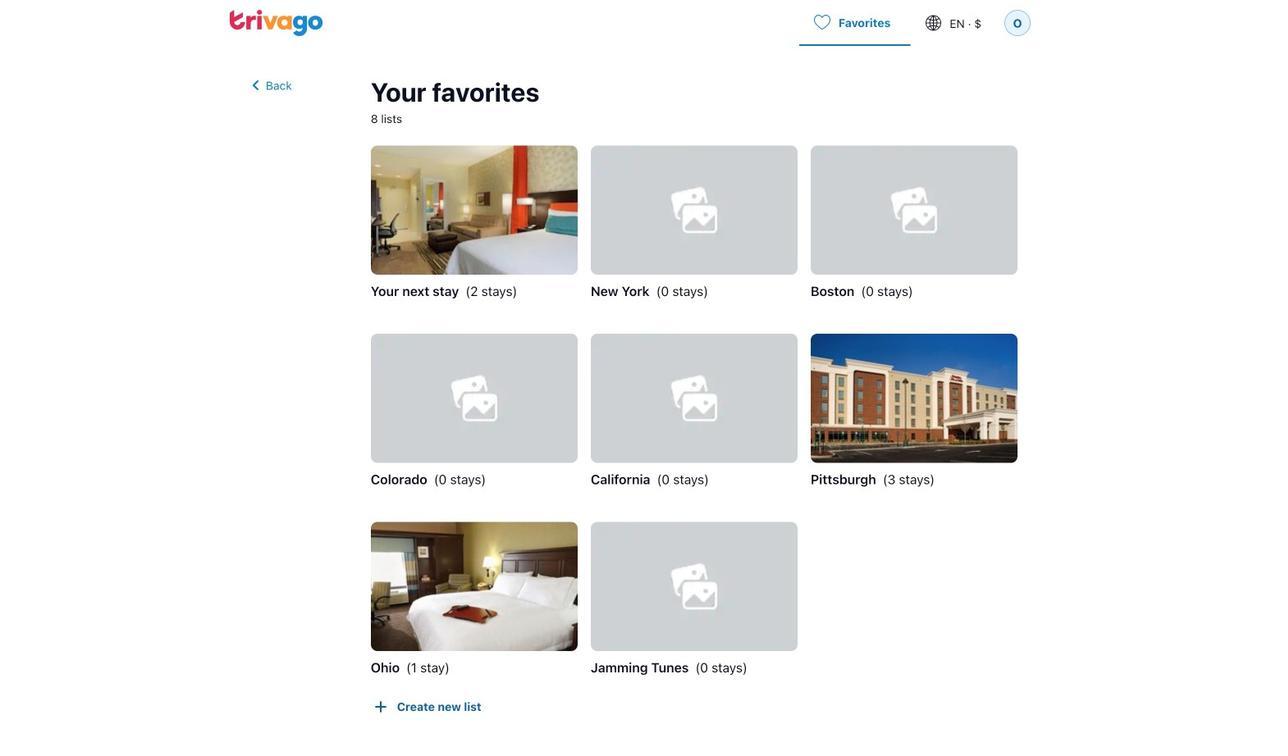 Task type: describe. For each thing, give the bounding box(es) containing it.
your next stay image
[[371, 146, 578, 275]]

pittsburgh image
[[811, 334, 1018, 463]]

jamming tunes image
[[591, 522, 798, 652]]



Task type: locate. For each thing, give the bounding box(es) containing it.
boston image
[[811, 146, 1018, 275]]

ohio image
[[371, 522, 578, 652]]

trivago logo image
[[230, 10, 323, 36]]

new york image
[[591, 146, 798, 275]]

colorado image
[[371, 334, 578, 463]]

california image
[[591, 334, 798, 463]]



Task type: vqa. For each thing, say whether or not it's contained in the screenshot.
new york image
yes



